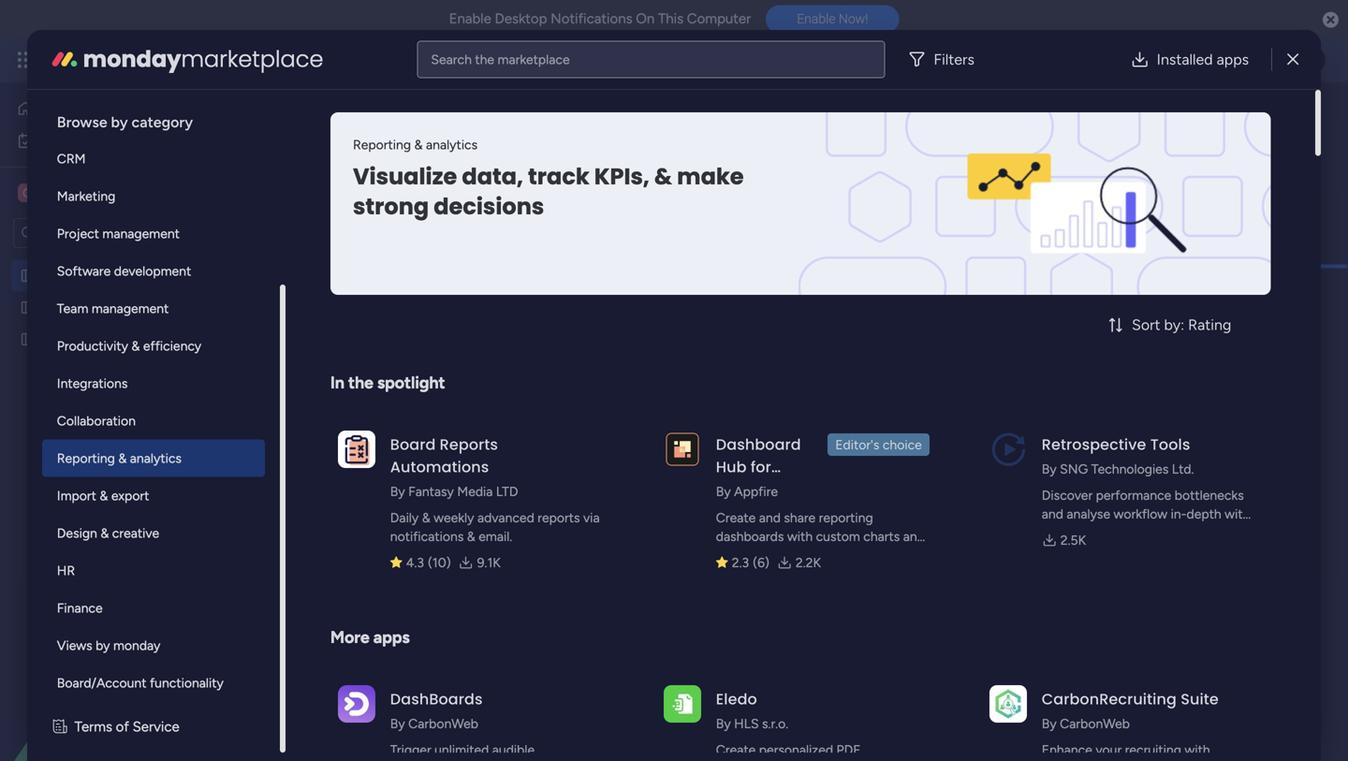 Task type: locate. For each thing, give the bounding box(es) containing it.
monday marketplace image
[[49, 44, 79, 74]]

apps right search everything icon
[[1217, 51, 1249, 68]]

management up "team management" option
[[119, 268, 196, 284]]

public board image up public board icon
[[20, 267, 37, 285]]

on
[[636, 10, 655, 27]]

enable up search
[[449, 10, 491, 27]]

0 vertical spatial by
[[111, 113, 128, 131]]

team management
[[57, 301, 169, 316]]

asset up the package
[[385, 97, 465, 139]]

enable desktop notifications on this computer
[[449, 10, 751, 27]]

new asset
[[291, 225, 353, 241]]

team down this
[[403, 176, 434, 191]]

carbonweb down dashboards
[[408, 716, 478, 732]]

analytics inside reporting & analytics visualize data, track kpis, & make strong decisions
[[426, 137, 477, 153]]

views by monday
[[57, 638, 160, 653]]

by inside carbonrecruiting suite by carbonweb
[[1042, 716, 1057, 732]]

1 horizontal spatial team
[[403, 176, 434, 191]]

0 vertical spatial of
[[470, 142, 483, 158]]

integrate button
[[966, 164, 1147, 203]]

2 vertical spatial of
[[116, 719, 129, 735]]

2 enable from the left
[[797, 11, 836, 26]]

1 vertical spatial by
[[96, 638, 110, 653]]

1 horizontal spatial charts
[[1217, 525, 1253, 541]]

0 vertical spatial apps
[[1217, 51, 1249, 68]]

creative down crm
[[43, 184, 101, 202]]

0 vertical spatial reporting
[[353, 137, 411, 153]]

list box containing digital asset management (dam)
[[0, 256, 239, 608]]

by up trigger on the left of page
[[390, 716, 405, 732]]

more up numbers
[[330, 627, 369, 647]]

2 carbonweb from the left
[[1060, 716, 1130, 732]]

reporting inside reporting & analytics visualize data, track kpis, & make strong decisions
[[353, 137, 411, 153]]

0 horizontal spatial the
[[348, 373, 373, 393]]

1 vertical spatial with
[[787, 528, 813, 544]]

email.
[[479, 528, 512, 544]]

and down 'animations'
[[1042, 543, 1063, 559]]

desktop
[[495, 10, 547, 27]]

team up website
[[57, 301, 88, 316]]

2 vertical spatial with
[[1185, 742, 1210, 758]]

analytics inside option
[[130, 450, 182, 466]]

by right "browse"
[[111, 113, 128, 131]]

2 horizontal spatial with
[[1225, 506, 1250, 522]]

0 horizontal spatial digital
[[44, 268, 81, 284]]

0 vertical spatial workload
[[438, 176, 493, 191]]

monday up 'home' option
[[83, 49, 148, 70]]

and up "dashboards"
[[759, 510, 781, 526]]

1 vertical spatial digital asset management (dam)
[[44, 268, 237, 284]]

charts down depth
[[1217, 525, 1253, 541]]

reporting & analytics option
[[42, 440, 265, 477]]

discover
[[1042, 487, 1093, 503]]

of right terms
[[116, 719, 129, 735]]

decisions
[[433, 191, 544, 222]]

digital asset management (dam) up templates
[[285, 97, 781, 139]]

board reports automations by fantasy media ltd
[[390, 434, 518, 499]]

digital asset management (dam) up "team management" option
[[44, 268, 237, 284]]

0 horizontal spatial marketplace
[[181, 44, 323, 75]]

search the marketplace
[[431, 51, 570, 67]]

&
[[414, 137, 423, 153], [654, 161, 672, 192], [131, 338, 140, 354], [118, 450, 127, 466], [100, 488, 108, 504], [422, 510, 430, 526], [100, 525, 109, 541], [467, 528, 475, 544]]

carbonweb inside carbonrecruiting suite by carbonweb
[[1060, 716, 1130, 732]]

0 horizontal spatial apps
[[373, 627, 410, 647]]

Workload field
[[306, 294, 398, 319]]

by inside heading
[[111, 113, 128, 131]]

reporting for reporting & analytics visualize data, track kpis, & make strong decisions
[[353, 137, 411, 153]]

collaborative whiteboard button
[[507, 169, 678, 198]]

team inside option
[[57, 301, 88, 316]]

app logo image
[[338, 430, 375, 468], [664, 430, 701, 468], [989, 430, 1027, 468], [338, 685, 375, 722], [664, 685, 701, 722], [989, 685, 1027, 722]]

2 horizontal spatial asset
[[385, 97, 465, 139]]

1 vertical spatial workload
[[311, 294, 393, 318]]

more
[[322, 142, 352, 158]]

daily & weekly advanced reports via notifications & email.
[[390, 510, 600, 544]]

2 public board image from the top
[[20, 330, 37, 348]]

0 horizontal spatial by
[[96, 638, 110, 653]]

with inside enhance your recruiting with customizable pipelines, client
[[1185, 742, 1210, 758]]

technologies
[[1091, 461, 1169, 477]]

2.5k
[[1060, 532, 1086, 548]]

1 vertical spatial notifications
[[390, 761, 464, 761]]

team inside button
[[403, 176, 434, 191]]

fantasy
[[408, 484, 454, 499]]

more inside learn more about this package of templates here: https://youtu.be/9x6_kyyrn_e see more
[[795, 141, 826, 157]]

create and share reporting dashboards with custom charts and formulas.
[[716, 510, 925, 563]]

app logo image for dashboards
[[338, 685, 375, 722]]

enable inside button
[[797, 11, 836, 26]]

by inside eledo by hls s.r.o.
[[716, 716, 731, 732]]

monday up home link
[[83, 44, 181, 75]]

(dam) right development
[[199, 268, 237, 284]]

0 vertical spatial the
[[475, 51, 494, 67]]

1 vertical spatial /
[[1250, 176, 1255, 191]]

1 horizontal spatial workload
[[438, 176, 493, 191]]

more apps
[[330, 627, 410, 647]]

0 vertical spatial digital
[[285, 97, 378, 139]]

online docs
[[689, 176, 760, 191]]

project
[[57, 226, 99, 242]]

creative inside workspace selection element
[[43, 184, 101, 202]]

2 vertical spatial asset
[[84, 268, 116, 284]]

of up statistics.
[[1109, 525, 1121, 541]]

0 vertical spatial more
[[795, 141, 826, 157]]

lottie animation element
[[0, 572, 239, 761]]

1 vertical spatial digital
[[44, 268, 81, 284]]

analytics for reporting & analytics
[[130, 450, 182, 466]]

home option
[[11, 94, 227, 124]]

2 notifications from the top
[[390, 761, 464, 761]]

1 horizontal spatial of
[[470, 142, 483, 158]]

1 vertical spatial more
[[330, 627, 369, 647]]

reporting up import
[[57, 450, 115, 466]]

notifications down trigger on the left of page
[[390, 761, 464, 761]]

0 vertical spatial team
[[403, 176, 434, 191]]

analytics down collaboration option
[[130, 450, 182, 466]]

app logo image for retrospective tools
[[989, 430, 1027, 468]]

charts down reporting
[[863, 528, 900, 544]]

1 horizontal spatial /
[[1260, 110, 1265, 126]]

terms
[[75, 719, 112, 735]]

1 vertical spatial team
[[57, 301, 88, 316]]

this
[[658, 10, 683, 27]]

show board description image
[[794, 109, 816, 127]]

asset inside button
[[322, 225, 353, 241]]

and down unlimited
[[467, 761, 489, 761]]

0 horizontal spatial charts
[[863, 528, 900, 544]]

by right "views"
[[96, 638, 110, 653]]

reporting & analytics visualize data, track kpis, & make strong decisions
[[353, 137, 744, 222]]

learn more about this package of templates here: https://youtu.be/9x6_kyyrn_e see more
[[286, 141, 826, 158]]

reporting
[[819, 510, 873, 526]]

s.r.o.
[[762, 716, 788, 732]]

main table
[[313, 176, 375, 191]]

management up development
[[102, 226, 180, 242]]

enable left now!
[[797, 11, 836, 26]]

1 horizontal spatial analytics
[[426, 137, 477, 153]]

by right more dots icon
[[1042, 716, 1057, 732]]

with down "share"
[[787, 528, 813, 544]]

finance option
[[42, 589, 265, 627]]

digital down the project
[[44, 268, 81, 284]]

1 vertical spatial apps
[[373, 627, 410, 647]]

the right in
[[348, 373, 373, 393]]

0 vertical spatial public board image
[[20, 267, 37, 285]]

0 vertical spatial notifications
[[390, 528, 464, 544]]

apps up dashboards
[[373, 627, 410, 647]]

/ for 1
[[1260, 110, 1265, 126]]

1 horizontal spatial apps
[[1217, 51, 1249, 68]]

by
[[1042, 461, 1057, 477], [390, 484, 405, 499], [716, 484, 731, 499], [390, 716, 405, 732], [716, 716, 731, 732], [1042, 716, 1057, 732]]

help image
[[1226, 51, 1245, 69]]

apps for more apps
[[373, 627, 410, 647]]

0 vertical spatial asset
[[385, 97, 465, 139]]

0 horizontal spatial enable
[[449, 10, 491, 27]]

1 vertical spatial analytics
[[130, 450, 182, 466]]

of up 'data,'
[[470, 142, 483, 158]]

activity button
[[1094, 103, 1182, 133]]

of inside learn more about this package of templates here: https://youtu.be/9x6_kyyrn_e see more
[[470, 142, 483, 158]]

1 horizontal spatial (dam)
[[685, 97, 781, 139]]

1 vertical spatial creative
[[44, 300, 94, 315]]

1 horizontal spatial more
[[795, 141, 826, 157]]

the for search
[[475, 51, 494, 67]]

suite
[[1181, 689, 1219, 710]]

0 horizontal spatial workload
[[311, 294, 393, 318]]

asset up creative requests
[[84, 268, 116, 284]]

creative up website
[[44, 300, 94, 315]]

/ left "2"
[[1250, 176, 1255, 191]]

public board image for website homepage redesign
[[20, 330, 37, 348]]

browse by category heading
[[42, 97, 265, 140]]

& for import & export
[[100, 488, 108, 504]]

dashboards
[[390, 689, 483, 710]]

collaboration
[[57, 413, 136, 429]]

workload
[[438, 176, 493, 191], [311, 294, 393, 318]]

1 horizontal spatial reporting
[[353, 137, 411, 153]]

by down hub
[[716, 484, 731, 499]]

team management option
[[42, 290, 265, 327]]

w7   12 - 18
[[342, 369, 390, 382]]

1 vertical spatial the
[[348, 373, 373, 393]]

john smith image
[[1296, 45, 1326, 75]]

eledo
[[716, 689, 757, 710]]

the for in
[[348, 373, 373, 393]]

1 public board image from the top
[[20, 267, 37, 285]]

management
[[189, 49, 291, 70], [472, 97, 678, 139], [102, 226, 180, 242], [119, 268, 196, 284], [92, 301, 169, 316]]

with right 'recruiting'
[[1185, 742, 1210, 758]]

carbonweb down carbonrecruiting
[[1060, 716, 1130, 732]]

workflow
[[1114, 506, 1168, 522]]

recruiting
[[1125, 742, 1181, 758]]

0 horizontal spatial with
[[787, 528, 813, 544]]

monday inside option
[[113, 638, 160, 653]]

by left sng
[[1042, 461, 1057, 477]]

app logo image for eledo
[[664, 685, 701, 722]]

service
[[133, 719, 179, 735]]

board
[[390, 434, 436, 455]]

software development option
[[42, 252, 265, 290]]

project management option
[[42, 215, 265, 252]]

1 horizontal spatial by
[[111, 113, 128, 131]]

analytics up team workload
[[426, 137, 477, 153]]

0 horizontal spatial carbonweb
[[408, 716, 478, 732]]

by up daily
[[390, 484, 405, 499]]

c
[[22, 185, 32, 201]]

list box
[[0, 256, 239, 608]]

hub
[[716, 456, 747, 477]]

1 enable from the left
[[449, 10, 491, 27]]

via
[[583, 510, 600, 526]]

your
[[1096, 742, 1122, 758]]

by for views
[[96, 638, 110, 653]]

0 horizontal spatial of
[[116, 719, 129, 735]]

management up here:
[[472, 97, 678, 139]]

work
[[151, 49, 185, 70]]

monday up board/account functionality
[[113, 638, 160, 653]]

/ left 1
[[1260, 110, 1265, 126]]

1 horizontal spatial the
[[475, 51, 494, 67]]

board/account functionality
[[57, 675, 224, 691]]

0 vertical spatial creative
[[43, 184, 101, 202]]

see plans image
[[311, 49, 327, 70]]

reporting
[[353, 137, 411, 153], [57, 450, 115, 466]]

productivity & efficiency
[[57, 338, 201, 354]]

team workload
[[403, 176, 493, 191]]

(6)
[[753, 555, 769, 571]]

0 horizontal spatial reporting
[[57, 450, 115, 466]]

workload up w7
[[311, 294, 393, 318]]

0 horizontal spatial analytics
[[130, 450, 182, 466]]

of inside discover performance bottlenecks and analyse workflow in-depth with animations of project history, charts and statistics.
[[1109, 525, 1121, 541]]

1 horizontal spatial asset
[[322, 225, 353, 241]]

carbonweb
[[408, 716, 478, 732], [1060, 716, 1130, 732]]

files view
[[788, 176, 847, 191]]

1 carbonweb from the left
[[408, 716, 478, 732]]

with inside create and share reporting dashboards with custom charts and formulas.
[[787, 528, 813, 544]]

1 horizontal spatial digital asset management (dam)
[[285, 97, 781, 139]]

by left hls
[[716, 716, 731, 732]]

team
[[403, 176, 434, 191], [57, 301, 88, 316]]

reports
[[538, 510, 580, 526]]

monday marketplace
[[83, 44, 323, 75]]

with right depth
[[1225, 506, 1250, 522]]

2 horizontal spatial of
[[1109, 525, 1121, 541]]

editor's choice
[[835, 437, 922, 453]]

dapulse x slim image
[[1287, 48, 1299, 71]]

& for design & creative
[[100, 525, 109, 541]]

by for browse
[[111, 113, 128, 131]]

apps inside button
[[1217, 51, 1249, 68]]

1 horizontal spatial carbonweb
[[1060, 716, 1130, 732]]

notifications up 4.3 (10)
[[390, 528, 464, 544]]

carbonweb inside the dashboards by carbonweb
[[408, 716, 478, 732]]

4.3
[[406, 555, 424, 571]]

reporting inside option
[[57, 450, 115, 466]]

0 horizontal spatial (dam)
[[199, 268, 237, 284]]

digital up 'more'
[[285, 97, 378, 139]]

by inside retrospective tools by sng technologies ltd.
[[1042, 461, 1057, 477]]

redesign
[[161, 331, 212, 347]]

1 horizontal spatial with
[[1185, 742, 1210, 758]]

design & creative option
[[42, 514, 265, 552]]

0 vertical spatial analytics
[[426, 137, 477, 153]]

board/account functionality option
[[42, 664, 265, 702]]

0 horizontal spatial /
[[1250, 176, 1255, 191]]

creative inside 'list box'
[[44, 300, 94, 315]]

1 vertical spatial asset
[[322, 225, 353, 241]]

option
[[11, 125, 227, 155], [0, 259, 239, 263], [656, 292, 729, 322]]

design
[[57, 525, 97, 541]]

0 horizontal spatial team
[[57, 301, 88, 316]]

browse by category list box
[[42, 0, 265, 702]]

visualize
[[353, 161, 457, 192]]

public board image
[[20, 267, 37, 285], [20, 330, 37, 348]]

more right see
[[795, 141, 826, 157]]

development
[[114, 263, 191, 279]]

Digital asset management (DAM) field
[[280, 97, 785, 139]]

templates
[[486, 142, 545, 158]]

1 vertical spatial public board image
[[20, 330, 37, 348]]

asset right new
[[322, 225, 353, 241]]

media
[[457, 484, 493, 499]]

automate / 2
[[1188, 176, 1266, 191]]

workload down the package
[[438, 176, 493, 191]]

by inside option
[[96, 638, 110, 653]]

by:
[[1164, 316, 1184, 334]]

reporting up visualize
[[353, 137, 411, 153]]

/ inside invite / 1 button
[[1260, 110, 1265, 126]]

0 vertical spatial with
[[1225, 506, 1250, 522]]

0 vertical spatial /
[[1260, 110, 1265, 126]]

1 vertical spatial of
[[1109, 525, 1121, 541]]

the right search
[[475, 51, 494, 67]]

this
[[393, 142, 415, 158]]

app logo image for board reports automations
[[338, 430, 375, 468]]

public board image down public board icon
[[20, 330, 37, 348]]

monday.com
[[716, 479, 819, 500]]

(dam) up see
[[685, 97, 781, 139]]

by appfire
[[716, 484, 778, 499]]

trigger unlimited audible notifications and create dashboar
[[390, 742, 594, 761]]

0 horizontal spatial asset
[[84, 268, 116, 284]]

1 notifications from the top
[[390, 528, 464, 544]]

/
[[1260, 110, 1265, 126], [1250, 176, 1255, 191]]

unassigned
[[356, 420, 424, 436]]

files view button
[[774, 169, 861, 198]]

1 vertical spatial reporting
[[57, 450, 115, 466]]

monday for monday marketplace
[[83, 44, 181, 75]]

invite / 1
[[1224, 110, 1274, 126]]

1 horizontal spatial enable
[[797, 11, 836, 26]]

workload inside field
[[311, 294, 393, 318]]



Task type: vqa. For each thing, say whether or not it's contained in the screenshot.
second 'notifications'
yes



Task type: describe. For each thing, give the bounding box(es) containing it.
productivity & efficiency option
[[42, 327, 265, 365]]

workspace image
[[18, 183, 37, 203]]

1 vertical spatial (dam)
[[199, 268, 237, 284]]

workspace selection element
[[18, 182, 151, 204]]

board/account
[[57, 675, 147, 691]]

by inside board reports automations by fantasy media ltd
[[390, 484, 405, 499]]

advanced
[[477, 510, 534, 526]]

creative requests
[[44, 300, 148, 315]]

chart
[[839, 294, 887, 318]]

table
[[344, 176, 375, 191]]

import & export option
[[42, 477, 265, 514]]

monday for monday work management
[[83, 49, 148, 70]]

assets
[[105, 184, 148, 202]]

dashboard hub for monday.com
[[716, 434, 819, 500]]

main
[[313, 176, 341, 191]]

/ for 2
[[1250, 176, 1255, 191]]

sort by: rating button
[[1074, 310, 1271, 340]]

0 vertical spatial digital asset management (dam)
[[285, 97, 781, 139]]

installed apps button
[[1116, 41, 1264, 78]]

now!
[[839, 11, 868, 26]]

collaborative whiteboard
[[528, 176, 678, 191]]

notifications inside trigger unlimited audible notifications and create dashboar
[[390, 761, 464, 761]]

banner logo image
[[906, 112, 1248, 295]]

apps for installed apps
[[1217, 51, 1249, 68]]

sng
[[1060, 461, 1088, 477]]

dashboard
[[716, 434, 801, 455]]

add view image
[[873, 177, 880, 190]]

filters button
[[900, 41, 989, 78]]

terms of service
[[75, 719, 179, 735]]

trigger
[[390, 742, 431, 758]]

w7
[[342, 369, 358, 382]]

lottie animation image
[[0, 572, 239, 761]]

views by monday option
[[42, 627, 265, 664]]

docs
[[731, 176, 760, 191]]

reporting for reporting & analytics
[[57, 450, 115, 466]]

& for productivity & efficiency
[[131, 338, 140, 354]]

enhance
[[1042, 742, 1092, 758]]

tools
[[1150, 434, 1190, 455]]

create
[[492, 761, 529, 761]]

import & export
[[57, 488, 149, 504]]

kpis,
[[594, 161, 649, 192]]

functionality
[[150, 675, 224, 691]]

daily
[[390, 510, 419, 526]]

public board image for digital asset management (dam)
[[20, 267, 37, 285]]

0 horizontal spatial more
[[330, 627, 369, 647]]

views
[[57, 638, 92, 653]]

1 horizontal spatial digital
[[285, 97, 378, 139]]

integrations
[[57, 375, 128, 391]]

public board image
[[20, 299, 37, 316]]

search
[[431, 51, 472, 67]]

terms of use image
[[53, 717, 67, 738]]

project management
[[57, 226, 180, 242]]

project
[[1125, 525, 1167, 541]]

crm
[[57, 151, 86, 167]]

editor's
[[835, 437, 879, 453]]

management up website homepage redesign
[[92, 301, 169, 316]]

and right custom
[[903, 528, 925, 544]]

software
[[57, 263, 111, 279]]

Search in workspace field
[[39, 222, 156, 244]]

select product image
[[17, 51, 36, 69]]

make
[[677, 161, 744, 192]]

and down the discover
[[1042, 506, 1063, 522]]

digital inside 'list box'
[[44, 268, 81, 284]]

0 horizontal spatial digital asset management (dam)
[[44, 268, 237, 284]]

performance
[[1096, 487, 1171, 503]]

notifications inside daily & weekly advanced reports via notifications & email.
[[390, 528, 464, 544]]

creative for creative requests
[[44, 300, 94, 315]]

statistics.
[[1067, 543, 1122, 559]]

notifications
[[551, 10, 632, 27]]

new asset button
[[284, 218, 360, 248]]

customizable
[[1042, 761, 1120, 761]]

hr
[[57, 563, 75, 579]]

enable for enable now!
[[797, 11, 836, 26]]

discover performance bottlenecks and analyse workflow in-depth with animations of project history, charts and statistics.
[[1042, 487, 1253, 559]]

formulas.
[[716, 547, 770, 563]]

in the spotlight
[[330, 373, 445, 393]]

team for team workload
[[403, 176, 434, 191]]

dapulse close image
[[1323, 11, 1339, 30]]

and inside trigger unlimited audible notifications and create dashboar
[[467, 761, 489, 761]]

reports
[[440, 434, 498, 455]]

map region
[[1070, 734, 1317, 761]]

carbonrecruiting
[[1042, 689, 1177, 710]]

hls
[[734, 716, 759, 732]]

add to favorites image
[[826, 108, 844, 127]]

& for reporting & analytics
[[118, 450, 127, 466]]

crm option
[[42, 140, 265, 177]]

home link
[[11, 94, 227, 124]]

2.3
[[732, 555, 749, 571]]

website homepage redesign
[[44, 331, 212, 347]]

ltd.
[[1172, 461, 1194, 477]]

2 vertical spatial option
[[656, 292, 729, 322]]

invite
[[1224, 110, 1257, 126]]

see more link
[[768, 139, 828, 158]]

Numbers field
[[306, 699, 394, 723]]

app logo image for carbonrecruiting suite
[[989, 685, 1027, 722]]

1 vertical spatial option
[[0, 259, 239, 263]]

& for daily & weekly advanced reports via notifications & email.
[[422, 510, 430, 526]]

retrospective tools by sng technologies ltd.
[[1042, 434, 1194, 477]]

marketing
[[57, 188, 115, 204]]

charts inside create and share reporting dashboards with custom charts and formulas.
[[863, 528, 900, 544]]

v2 v sign image
[[469, 423, 484, 445]]

rating
[[1188, 316, 1231, 334]]

1 horizontal spatial marketplace
[[498, 51, 570, 67]]

sort
[[1132, 316, 1160, 334]]

productivity
[[57, 338, 128, 354]]

0 vertical spatial (dam)
[[685, 97, 781, 139]]

monday work management
[[83, 49, 291, 70]]

by inside the dashboards by carbonweb
[[390, 716, 405, 732]]

creative
[[112, 525, 159, 541]]

more dots image
[[1019, 704, 1032, 718]]

about
[[356, 142, 390, 158]]

unlimited
[[434, 742, 489, 758]]

charts inside discover performance bottlenecks and analyse workflow in-depth with animations of project history, charts and statistics.
[[1217, 525, 1253, 541]]

see
[[770, 141, 792, 157]]

weekly
[[434, 510, 474, 526]]

team for team management
[[57, 301, 88, 316]]

search everything image
[[1185, 51, 1204, 69]]

home
[[41, 101, 77, 117]]

with inside discover performance bottlenecks and analyse workflow in-depth with animations of project history, charts and statistics.
[[1225, 506, 1250, 522]]

integrations option
[[42, 365, 265, 402]]

import
[[57, 488, 96, 504]]

2.2k
[[796, 555, 821, 571]]

requests
[[97, 300, 148, 315]]

eledo by hls s.r.o.
[[716, 689, 788, 732]]

enable for enable desktop notifications on this computer
[[449, 10, 491, 27]]

filters
[[934, 51, 974, 68]]

management right work in the top of the page
[[189, 49, 291, 70]]

& for reporting & analytics visualize data, track kpis, & make strong decisions
[[414, 137, 423, 153]]

https://youtu.be/9x6_kyyrn_e
[[580, 142, 760, 158]]

Map field
[[1097, 699, 1145, 723]]

retrospective
[[1042, 434, 1146, 455]]

Chart field
[[834, 294, 892, 319]]

analytics for reporting & analytics visualize data, track kpis, & make strong decisions
[[426, 137, 477, 153]]

monday marketplace image
[[1139, 51, 1158, 69]]

0 vertical spatial option
[[11, 125, 227, 155]]

finance
[[57, 600, 103, 616]]

sort by: rating
[[1132, 316, 1231, 334]]

automations
[[390, 456, 489, 477]]

creative for creative assets
[[43, 184, 101, 202]]

analyse
[[1067, 506, 1110, 522]]

marketing option
[[42, 177, 265, 215]]

creative assets
[[43, 184, 148, 202]]

design & creative
[[57, 525, 159, 541]]

animations
[[1042, 525, 1106, 541]]

collaboration option
[[42, 402, 265, 440]]

workload inside button
[[438, 176, 493, 191]]

hr option
[[42, 552, 265, 589]]

4.3 (10)
[[406, 555, 451, 571]]



